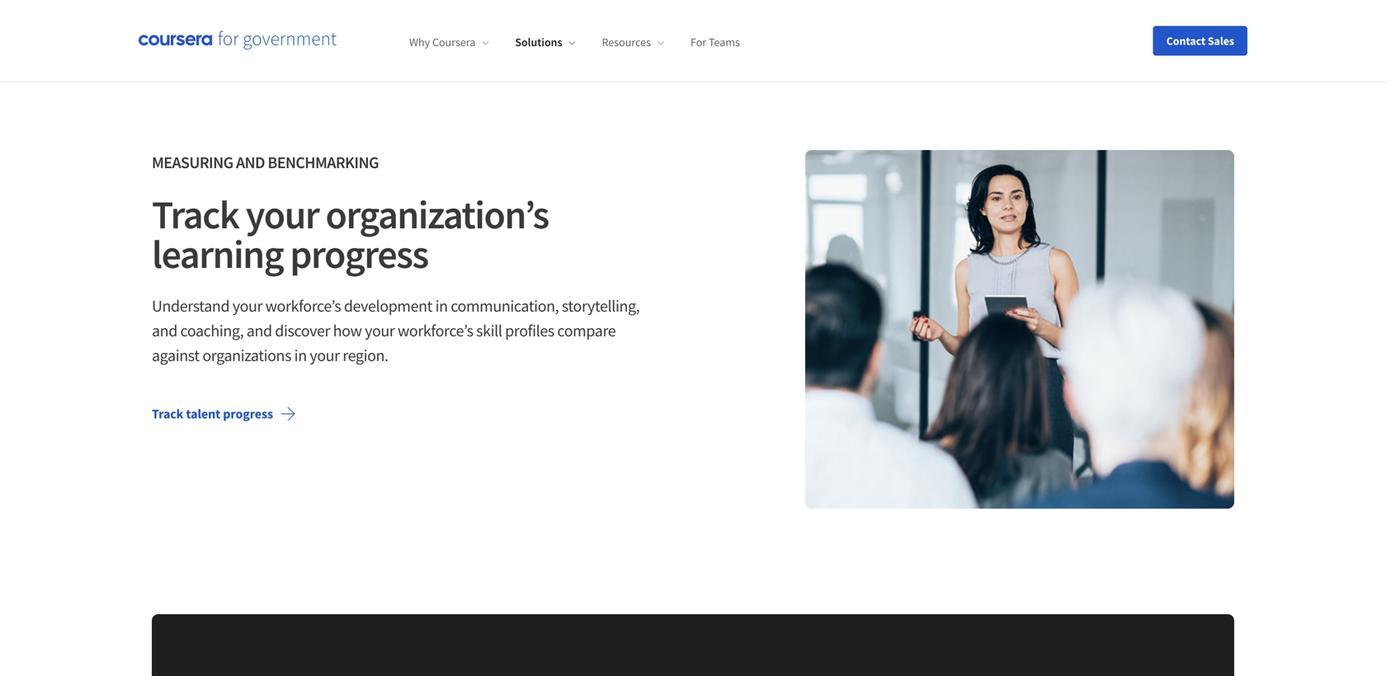 Task type: locate. For each thing, give the bounding box(es) containing it.
0 vertical spatial workforce's
[[265, 296, 341, 317]]

talent
[[186, 406, 221, 423]]

track for track talent progress
[[152, 406, 183, 423]]

0 vertical spatial progress
[[290, 230, 428, 279]]

and
[[236, 152, 265, 173], [152, 321, 177, 341], [247, 321, 272, 341]]

workforce's up discover
[[265, 296, 341, 317]]

coursera
[[432, 35, 476, 50]]

1 track from the top
[[152, 190, 239, 239]]

track for track your organization's learning progress
[[152, 190, 239, 239]]

0 horizontal spatial in
[[294, 346, 307, 366]]

understand your workforce's development in communication, storytelling, and coaching, and discover how your workforce's skill profiles compare against organizations in your region.
[[152, 296, 640, 366]]

discover
[[275, 321, 330, 341]]

1 horizontal spatial progress
[[290, 230, 428, 279]]

0 vertical spatial in
[[435, 296, 448, 317]]

why
[[409, 35, 430, 50]]

track talent progress
[[152, 406, 273, 423]]

skill
[[476, 321, 502, 341]]

workforce's
[[265, 296, 341, 317], [398, 321, 473, 341]]

track
[[152, 190, 239, 239], [152, 406, 183, 423]]

your down measuring and benchmarking
[[246, 190, 319, 239]]

for teams
[[691, 35, 740, 50]]

progress up development
[[290, 230, 428, 279]]

progress right talent
[[223, 406, 273, 423]]

track left talent
[[152, 406, 183, 423]]

measuring and benchmarking
[[152, 152, 379, 173]]

in
[[435, 296, 448, 317], [294, 346, 307, 366]]

in right development
[[435, 296, 448, 317]]

against
[[152, 346, 199, 366]]

1 vertical spatial workforce's
[[398, 321, 473, 341]]

how
[[333, 321, 362, 341]]

track inside track talent progress link
[[152, 406, 183, 423]]

1 vertical spatial progress
[[223, 406, 273, 423]]

track down the 'measuring'
[[152, 190, 239, 239]]

organizations
[[202, 346, 291, 366]]

and up organizations
[[247, 321, 272, 341]]

solutions
[[515, 35, 562, 50]]

understand
[[152, 296, 230, 317]]

coaching,
[[180, 321, 244, 341]]

0 horizontal spatial progress
[[223, 406, 273, 423]]

learning
[[152, 230, 283, 279]]

track talent progress link
[[139, 395, 309, 434]]

why coursera
[[409, 35, 476, 50]]

communication,
[[451, 296, 559, 317]]

teams
[[709, 35, 740, 50]]

your
[[246, 190, 319, 239], [233, 296, 262, 317], [365, 321, 395, 341], [310, 346, 340, 366]]

solutions link
[[515, 35, 576, 50]]

organization's
[[326, 190, 549, 239]]

workforce's down development
[[398, 321, 473, 341]]

contact
[[1167, 33, 1206, 48]]

in down discover
[[294, 346, 307, 366]]

your inside track your organization's learning progress
[[246, 190, 319, 239]]

for teams link
[[691, 35, 740, 50]]

progress
[[290, 230, 428, 279], [223, 406, 273, 423]]

1 vertical spatial in
[[294, 346, 307, 366]]

contact sales button
[[1153, 26, 1248, 56]]

track your organization's learning progress
[[152, 190, 549, 279]]

0 vertical spatial track
[[152, 190, 239, 239]]

track inside track your organization's learning progress
[[152, 190, 239, 239]]

1 vertical spatial track
[[152, 406, 183, 423]]

2 track from the top
[[152, 406, 183, 423]]



Task type: describe. For each thing, give the bounding box(es) containing it.
resources
[[602, 35, 651, 50]]

1 horizontal spatial workforce's
[[398, 321, 473, 341]]

development
[[344, 296, 432, 317]]

your down discover
[[310, 346, 340, 366]]

for
[[691, 35, 707, 50]]

region.
[[343, 346, 388, 366]]

0 horizontal spatial workforce's
[[265, 296, 341, 317]]

and right the 'measuring'
[[236, 152, 265, 173]]

why coursera link
[[409, 35, 489, 50]]

coursera for government image
[[139, 31, 337, 51]]

profiles
[[505, 321, 554, 341]]

1 horizontal spatial in
[[435, 296, 448, 317]]

your down development
[[365, 321, 395, 341]]

your up coaching,
[[233, 296, 262, 317]]

compare
[[557, 321, 616, 341]]

measuring
[[152, 152, 233, 173]]

benchmarking
[[268, 152, 379, 173]]

storytelling,
[[562, 296, 640, 317]]

and up against
[[152, 321, 177, 341]]

sales
[[1208, 33, 1235, 48]]

resources link
[[602, 35, 664, 50]]

progress inside track your organization's learning progress
[[290, 230, 428, 279]]

contact sales
[[1167, 33, 1235, 48]]

measuring and benchmarking image
[[805, 150, 1235, 509]]



Task type: vqa. For each thing, say whether or not it's contained in the screenshot.
Measuring and Benchmarking
yes



